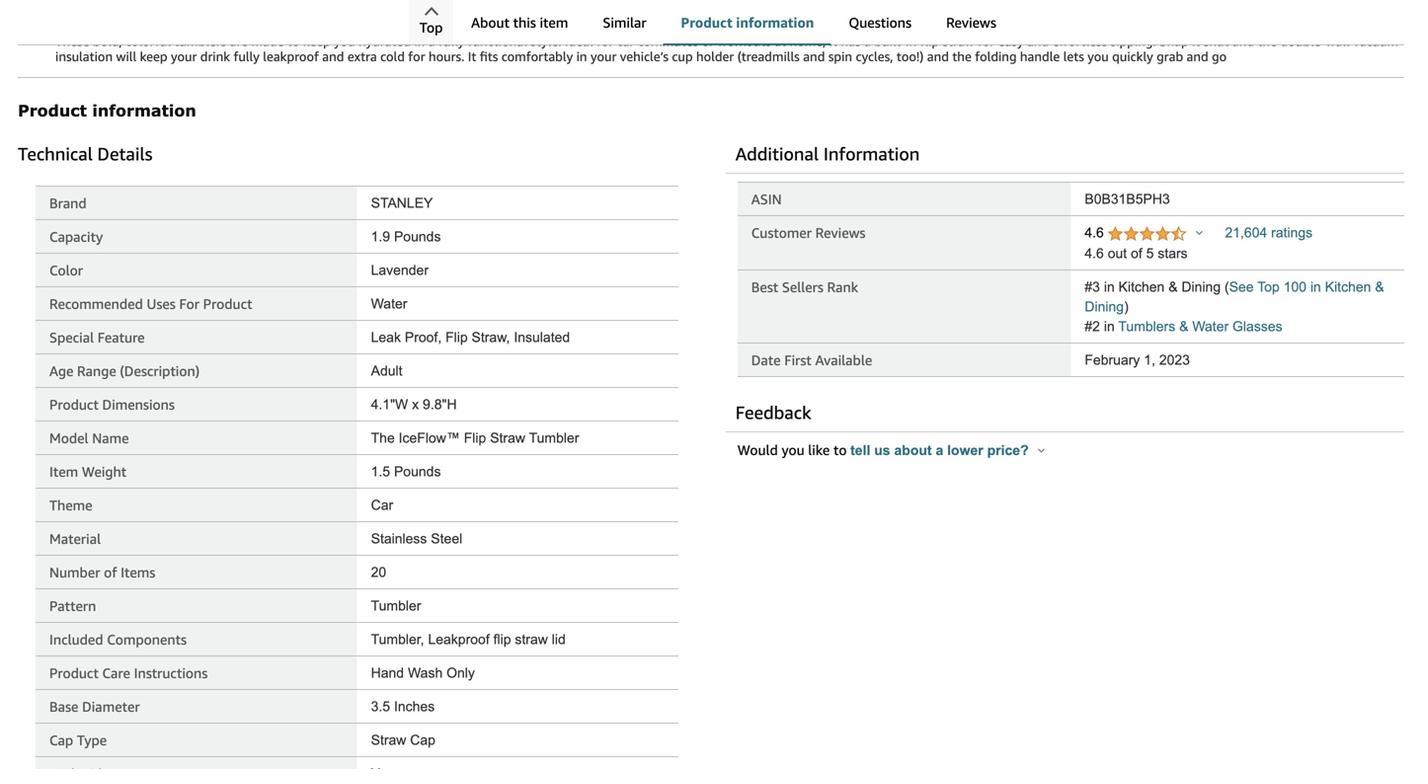 Task type: vqa. For each thing, say whether or not it's contained in the screenshot.


Task type: locate. For each thing, give the bounding box(es) containing it.
to left tell
[[834, 442, 847, 458]]

flip inside these bold, colorful tumblers are made to keep you hydrated in a fully functional style. ideal for car commutes or workouts at home, it has a built-in flip straw for easy and effortless sipping. snap it shut and the double-wall vacuum insulation will keep your drink fully leakproof and extra cold for hours. it fits comfortably in your vehicle's cup holder (treadmills and spin cycles, too!) and the folding handle lets you quickly grab and go
[[920, 34, 939, 49]]

keep right will
[[140, 49, 168, 64]]

‎car
[[371, 498, 393, 513]]

flip left straw
[[464, 431, 486, 446]]

the left double-
[[1258, 34, 1277, 49]]

1 vertical spatial to
[[834, 442, 847, 458]]

of left items
[[104, 564, 117, 581]]

you left the "like"
[[782, 442, 805, 458]]

(description)
[[120, 363, 200, 379]]

your left the drink on the top of the page
[[171, 49, 197, 64]]

1 horizontal spatial &
[[1179, 319, 1189, 334]]

1 horizontal spatial information
[[736, 14, 814, 31]]

1 vertical spatial top
[[1258, 280, 1280, 295]]

1 horizontal spatial cap
[[410, 733, 436, 748]]

0 horizontal spatial you
[[334, 34, 355, 49]]

about
[[894, 443, 932, 458]]

1 vertical spatial 4.6
[[1085, 246, 1104, 261]]

0 horizontal spatial it
[[829, 34, 838, 49]]

reviews
[[946, 14, 996, 31], [815, 225, 866, 241]]

0 horizontal spatial to
[[287, 34, 300, 49]]

and left go on the top right of page
[[1187, 49, 1209, 64]]

product
[[681, 14, 732, 31], [18, 101, 87, 120], [203, 296, 252, 312], [49, 397, 99, 413], [49, 665, 99, 681]]

technical
[[18, 143, 93, 164]]

information up details
[[92, 101, 196, 120]]

0 vertical spatial to
[[287, 34, 300, 49]]

it left shut at the top right of page
[[1192, 34, 1200, 49]]

2 horizontal spatial you
[[1088, 49, 1109, 64]]

2 kitchen from the left
[[1325, 280, 1371, 295]]

&
[[1169, 280, 1178, 295], [1375, 280, 1384, 295], [1179, 319, 1189, 334]]

0 vertical spatial reviews
[[946, 14, 996, 31]]

4.6 inside button
[[1085, 225, 1108, 240]]

0 vertical spatial straw
[[943, 34, 974, 49]]

0 vertical spatial information
[[736, 14, 814, 31]]

straw left folding in the top of the page
[[943, 34, 974, 49]]

product care instructions
[[49, 665, 208, 681]]

& inside see top 100 in kitchen & dining
[[1375, 280, 1384, 295]]

recommended
[[49, 296, 143, 312]]

cap right the ‎straw
[[410, 733, 436, 748]]

1 pounds from the top
[[394, 229, 441, 244]]

fully right the drink on the top of the page
[[234, 49, 260, 64]]

only
[[447, 666, 475, 681]]

product information up workouts
[[681, 14, 814, 31]]

0 vertical spatial popover image
[[1196, 230, 1203, 235]]

pounds for capacity
[[394, 229, 441, 244]]

0 horizontal spatial popover image
[[1038, 448, 1045, 453]]

theme
[[49, 497, 92, 514]]

(
[[1225, 280, 1229, 295]]

age range (description)
[[49, 363, 200, 379]]

1 horizontal spatial it
[[1192, 34, 1200, 49]]

1 4.6 from the top
[[1085, 225, 1108, 240]]

1 your from the left
[[171, 49, 197, 64]]

of left 5
[[1131, 246, 1143, 261]]

0 horizontal spatial kitchen
[[1119, 280, 1165, 295]]

the left folding in the top of the page
[[952, 49, 972, 64]]

you right lets
[[1088, 49, 1109, 64]]

1 vertical spatial of
[[104, 564, 117, 581]]

#2
[[1085, 319, 1100, 334]]

uses
[[147, 296, 176, 312]]

1 vertical spatial reviews
[[815, 225, 866, 241]]

you left hydrated
[[334, 34, 355, 49]]

age
[[49, 363, 73, 379]]

lower
[[947, 443, 983, 458]]

top left 100
[[1258, 280, 1280, 295]]

1 vertical spatial flip
[[493, 632, 511, 647]]

1 horizontal spatial dining
[[1182, 280, 1221, 295]]

straw,
[[472, 330, 510, 345]]

‎tumbler, leakproof flip straw lid
[[371, 632, 566, 647]]

1 vertical spatial information
[[92, 101, 196, 120]]

flip right built- on the right of page
[[920, 34, 939, 49]]

are
[[230, 34, 248, 49]]

february 1, 2023
[[1085, 353, 1190, 368]]

straw
[[943, 34, 974, 49], [515, 632, 548, 647]]

100
[[1284, 280, 1307, 295]]

wash
[[408, 666, 443, 681]]

‎leak proof, flip straw, insulated
[[371, 330, 570, 345]]

best sellers rank
[[751, 279, 858, 295]]

functional
[[468, 34, 527, 49]]

straw left lid
[[515, 632, 548, 647]]

0 vertical spatial flip
[[446, 330, 468, 345]]

0 vertical spatial 4.6
[[1085, 225, 1108, 240]]

reviews up rank
[[815, 225, 866, 241]]

flip right proof,
[[446, 330, 468, 345]]

spin
[[828, 49, 852, 64]]

components
[[107, 632, 187, 648]]

1 vertical spatial popover image
[[1038, 448, 1045, 453]]

pounds down iceflow™
[[394, 464, 441, 480]]

information up at
[[736, 14, 814, 31]]

0 horizontal spatial your
[[171, 49, 197, 64]]

quickly
[[1112, 49, 1153, 64]]

instructions
[[134, 665, 208, 681]]

hours.
[[429, 49, 465, 64]]

& left water
[[1179, 319, 1189, 334]]

0 vertical spatial pounds
[[394, 229, 441, 244]]

product information up details
[[18, 101, 196, 120]]

easy
[[998, 34, 1024, 49]]

1 vertical spatial flip
[[464, 431, 486, 446]]

pounds
[[394, 229, 441, 244], [394, 464, 441, 480]]

1 horizontal spatial top
[[1258, 280, 1280, 295]]

tell us about a lower price? button
[[851, 443, 1045, 458]]

0 vertical spatial of
[[1131, 246, 1143, 261]]

popover image left the 21,604 at the right of page
[[1196, 230, 1203, 235]]

tumblers & water glasses link
[[1118, 319, 1283, 334]]

and right the too!)
[[927, 49, 949, 64]]

& right 100
[[1375, 280, 1384, 295]]

0 horizontal spatial product information
[[18, 101, 196, 120]]

fully left it
[[438, 34, 465, 49]]

1 horizontal spatial popover image
[[1196, 230, 1203, 235]]

in right cold
[[414, 34, 425, 49]]

would you like to
[[738, 442, 851, 458]]

1 vertical spatial product information
[[18, 101, 196, 120]]

& down stars
[[1169, 280, 1178, 295]]

#3
[[1085, 280, 1100, 295]]

a left lower
[[936, 443, 943, 458]]

workouts
[[717, 34, 771, 49]]

a right has
[[864, 34, 871, 49]]

dining
[[1182, 280, 1221, 295], [1085, 299, 1124, 315]]

‎leak
[[371, 330, 401, 345]]

0 horizontal spatial &
[[1169, 280, 1178, 295]]

iceflow™
[[399, 431, 460, 446]]

dining left the ( at the right of the page
[[1182, 280, 1221, 295]]

1 horizontal spatial to
[[834, 442, 847, 458]]

for
[[179, 296, 200, 312]]

questions
[[849, 14, 912, 31]]

x
[[412, 397, 419, 412]]

go
[[1212, 49, 1227, 64]]

insulation
[[55, 49, 113, 64]]

1 horizontal spatial kitchen
[[1325, 280, 1371, 295]]

date first available
[[751, 352, 872, 368]]

2 horizontal spatial a
[[936, 443, 943, 458]]

tell
[[851, 443, 871, 458]]

flip right the leakproof
[[493, 632, 511, 647]]

will
[[116, 49, 137, 64]]

1 cap from the left
[[49, 732, 73, 749]]

2 4.6 from the top
[[1085, 246, 1104, 261]]

for right cold
[[408, 49, 425, 64]]

2 your from the left
[[591, 49, 617, 64]]

dining up #2
[[1085, 299, 1124, 315]]

4.6 left out
[[1085, 246, 1104, 261]]

2 pounds from the top
[[394, 464, 441, 480]]

february
[[1085, 353, 1140, 368]]

kitchen up )
[[1119, 280, 1165, 295]]

1 horizontal spatial straw
[[943, 34, 974, 49]]

leakproof
[[428, 632, 490, 647]]

0 horizontal spatial cap
[[49, 732, 73, 749]]

1 horizontal spatial fully
[[438, 34, 465, 49]]

‎tumbler,
[[371, 632, 424, 647]]

to right made on the top
[[287, 34, 300, 49]]

reviews up folding in the top of the page
[[946, 14, 996, 31]]

steel
[[431, 531, 462, 547]]

lid
[[552, 632, 566, 647]]

keep
[[303, 34, 331, 49], [140, 49, 168, 64]]

keep left "extra"
[[303, 34, 331, 49]]

flip
[[446, 330, 468, 345], [464, 431, 486, 446]]

1 horizontal spatial flip
[[920, 34, 939, 49]]

and left the spin
[[803, 49, 825, 64]]

popover image inside tell us about a lower price? button
[[1038, 448, 1045, 453]]

0 horizontal spatial top
[[420, 19, 443, 36]]

‎1.9
[[371, 229, 390, 244]]

top up hours.
[[420, 19, 443, 36]]

your left car
[[591, 49, 617, 64]]

cup
[[672, 49, 693, 64]]

‎4.1"w
[[371, 397, 408, 412]]

cap left type
[[49, 732, 73, 749]]

tell us about a lower price?
[[851, 443, 1033, 458]]

1 horizontal spatial product information
[[681, 14, 814, 31]]

0 horizontal spatial reviews
[[815, 225, 866, 241]]

in right 100
[[1311, 280, 1321, 295]]

‎straw
[[371, 733, 406, 748]]

a right cold
[[428, 34, 435, 49]]

you
[[334, 34, 355, 49], [1088, 49, 1109, 64], [782, 442, 805, 458]]

0 horizontal spatial a
[[428, 34, 435, 49]]

for left easy
[[978, 34, 995, 49]]

0 vertical spatial flip
[[920, 34, 939, 49]]

popover image right price?
[[1038, 448, 1045, 453]]

drink
[[200, 49, 230, 64]]

1 vertical spatial pounds
[[394, 464, 441, 480]]

1 kitchen from the left
[[1119, 280, 1165, 295]]

us
[[874, 443, 890, 458]]

1 vertical spatial dining
[[1085, 299, 1124, 315]]

product right for
[[203, 296, 252, 312]]

to inside these bold, colorful tumblers are made to keep you hydrated in a fully functional style. ideal for car commutes or workouts at home, it has a built-in flip straw for easy and effortless sipping. snap it shut and the double-wall vacuum insulation will keep your drink fully leakproof and extra cold for hours. it fits comfortably in your vehicle's cup holder (treadmills and spin cycles, too!) and the folding handle lets you quickly grab and go
[[287, 34, 300, 49]]

0 horizontal spatial straw
[[515, 632, 548, 647]]

and right shut at the top right of page
[[1233, 34, 1254, 49]]

4.6 up out
[[1085, 225, 1108, 240]]

would
[[738, 442, 778, 458]]

1 horizontal spatial keep
[[303, 34, 331, 49]]

technical details
[[18, 143, 152, 164]]

& for (
[[1169, 280, 1178, 295]]

bold,
[[93, 34, 122, 49]]

cap
[[49, 732, 73, 749], [410, 733, 436, 748]]

asin
[[751, 191, 782, 207]]

1 horizontal spatial your
[[591, 49, 617, 64]]

2 horizontal spatial &
[[1375, 280, 1384, 295]]

0 vertical spatial product information
[[681, 14, 814, 31]]

feedback
[[736, 402, 811, 423]]

name
[[92, 430, 129, 446]]

0 horizontal spatial dining
[[1085, 299, 1124, 315]]

2 it from the left
[[1192, 34, 1200, 49]]

it left has
[[829, 34, 838, 49]]

pounds right ‎1.9
[[394, 229, 441, 244]]

kitchen
[[1119, 280, 1165, 295], [1325, 280, 1371, 295]]

for left car
[[597, 34, 614, 49]]

popover image
[[1196, 230, 1203, 235], [1038, 448, 1045, 453]]

kitchen right 100
[[1325, 280, 1371, 295]]

‎stainless
[[371, 531, 427, 547]]

like
[[808, 442, 830, 458]]

‎20
[[371, 565, 386, 580]]



Task type: describe. For each thing, give the bounding box(es) containing it.
0 vertical spatial top
[[420, 19, 443, 36]]

flip for special feature
[[446, 330, 468, 345]]

vehicle's
[[620, 49, 669, 64]]

wall
[[1326, 34, 1350, 49]]

details
[[97, 143, 152, 164]]

in down questions
[[906, 34, 917, 49]]

& for glasses
[[1179, 319, 1189, 334]]

straw inside these bold, colorful tumblers are made to keep you hydrated in a fully functional style. ideal for car commutes or workouts at home, it has a built-in flip straw for easy and effortless sipping. snap it shut and the double-wall vacuum insulation will keep your drink fully leakproof and extra cold for hours. it fits comfortably in your vehicle's cup holder (treadmills and spin cycles, too!) and the folding handle lets you quickly grab and go
[[943, 34, 974, 49]]

and left "extra"
[[322, 49, 344, 64]]

see top 100 in kitchen & dining link
[[1085, 280, 1384, 315]]

0 horizontal spatial keep
[[140, 49, 168, 64]]

#2 in tumblers & water glasses
[[1085, 319, 1283, 334]]

straw
[[490, 431, 525, 446]]

customer
[[751, 225, 812, 241]]

tumblers
[[1118, 319, 1176, 334]]

pattern
[[49, 598, 96, 614]]

pounds for item weight
[[394, 464, 441, 480]]

built-
[[874, 34, 906, 49]]

extra
[[348, 49, 377, 64]]

base diameter
[[49, 699, 140, 715]]

in inside see top 100 in kitchen & dining
[[1311, 280, 1321, 295]]

color
[[49, 262, 83, 279]]

product up technical
[[18, 101, 87, 120]]

commutes
[[638, 34, 699, 49]]

)
[[1124, 299, 1129, 315]]

date
[[751, 352, 781, 368]]

lets
[[1063, 49, 1084, 64]]

product down the included
[[49, 665, 99, 681]]

double-
[[1280, 34, 1326, 49]]

1 it from the left
[[829, 34, 838, 49]]

product up the or
[[681, 14, 732, 31]]

kitchen inside see top 100 in kitchen & dining
[[1325, 280, 1371, 295]]

at
[[775, 34, 786, 49]]

0 horizontal spatial fully
[[234, 49, 260, 64]]

in right #2
[[1104, 319, 1115, 334]]

style.
[[531, 34, 561, 49]]

effortless
[[1052, 34, 1107, 49]]

‎adult
[[371, 363, 403, 379]]

5
[[1146, 246, 1154, 261]]

best
[[751, 279, 778, 295]]

(treadmills
[[737, 49, 800, 64]]

1 horizontal spatial reviews
[[946, 14, 996, 31]]

4.6 for 4.6
[[1085, 225, 1108, 240]]

these
[[55, 34, 89, 49]]

home,
[[790, 34, 826, 49]]

number
[[49, 564, 100, 581]]

tumblers
[[174, 34, 226, 49]]

0 horizontal spatial of
[[104, 564, 117, 581]]

capacity
[[49, 229, 103, 245]]

4.6 for 4.6 out of 5 stars
[[1085, 246, 1104, 261]]

1 horizontal spatial of
[[1131, 246, 1143, 261]]

feature
[[98, 329, 145, 346]]

see top 100 in kitchen & dining
[[1085, 280, 1384, 315]]

ideal
[[565, 34, 593, 49]]

top inside see top 100 in kitchen & dining
[[1258, 280, 1280, 295]]

customer reviews
[[751, 225, 866, 241]]

‎3.5 inches
[[371, 699, 435, 715]]

about
[[471, 14, 510, 31]]

1 vertical spatial straw
[[515, 632, 548, 647]]

1 horizontal spatial a
[[864, 34, 871, 49]]

‎stainless steel
[[371, 531, 462, 547]]

2 horizontal spatial for
[[978, 34, 995, 49]]

#3 in kitchen & dining (
[[1085, 280, 1229, 295]]

1 horizontal spatial the
[[1258, 34, 1277, 49]]

item weight
[[49, 464, 127, 480]]

cold
[[380, 49, 405, 64]]

care
[[102, 665, 130, 681]]

out
[[1108, 246, 1127, 261]]

‎hand wash only
[[371, 666, 475, 681]]

flip for model name
[[464, 431, 486, 446]]

glasses
[[1233, 319, 1283, 334]]

colorful
[[126, 34, 171, 49]]

‎1.5
[[371, 464, 390, 480]]

car
[[617, 34, 634, 49]]

range
[[77, 363, 116, 379]]

‎straw cap
[[371, 733, 436, 748]]

rank
[[827, 279, 858, 295]]

0 horizontal spatial flip
[[493, 632, 511, 647]]

dining inside see top 100 in kitchen & dining
[[1085, 299, 1124, 315]]

product up model
[[49, 397, 99, 413]]

ratings
[[1271, 225, 1313, 240]]

in right "#3"
[[1104, 280, 1115, 295]]

leakproof
[[263, 49, 319, 64]]

number of items
[[49, 564, 155, 581]]

these bold, colorful tumblers are made to keep you hydrated in a fully functional style. ideal for car commutes or workouts at home, it has a built-in flip straw for easy and effortless sipping. snap it shut and the double-wall vacuum insulation will keep your drink fully leakproof and extra cold for hours. it fits comfortably in your vehicle's cup holder (treadmills and spin cycles, too!) and the folding handle lets you quickly grab and go
[[55, 34, 1399, 64]]

‎the
[[371, 431, 395, 446]]

sipping.
[[1111, 34, 1156, 49]]

9.8"h
[[423, 397, 457, 412]]

1 horizontal spatial for
[[597, 34, 614, 49]]

in right style.
[[576, 49, 587, 64]]

material
[[49, 531, 101, 547]]

and right easy
[[1027, 34, 1049, 49]]

2 cap from the left
[[410, 733, 436, 748]]

additional information
[[736, 143, 920, 164]]

‎1.9 pounds
[[371, 229, 441, 244]]

1 horizontal spatial you
[[782, 442, 805, 458]]

too!)
[[897, 49, 924, 64]]

similar
[[603, 14, 646, 31]]

hydrated
[[359, 34, 411, 49]]

0 vertical spatial dining
[[1182, 280, 1221, 295]]

type
[[77, 732, 107, 749]]

0 horizontal spatial for
[[408, 49, 425, 64]]

see
[[1229, 280, 1254, 295]]

‎the iceflow™ flip straw tumbler
[[371, 431, 579, 446]]

holder
[[696, 49, 734, 64]]

special feature
[[49, 329, 145, 346]]

comfortably
[[502, 49, 573, 64]]

this
[[513, 14, 536, 31]]

information
[[824, 143, 920, 164]]

brand
[[49, 195, 87, 211]]

inches
[[394, 699, 435, 715]]

0 horizontal spatial the
[[952, 49, 972, 64]]

handle
[[1020, 49, 1060, 64]]

0 horizontal spatial information
[[92, 101, 196, 120]]

it
[[468, 49, 476, 64]]

popover image inside 4.6 button
[[1196, 230, 1203, 235]]

recommended uses for product
[[49, 296, 252, 312]]

model name
[[49, 430, 129, 446]]

21,604 ratings link
[[1225, 225, 1313, 240]]

special
[[49, 329, 94, 346]]



